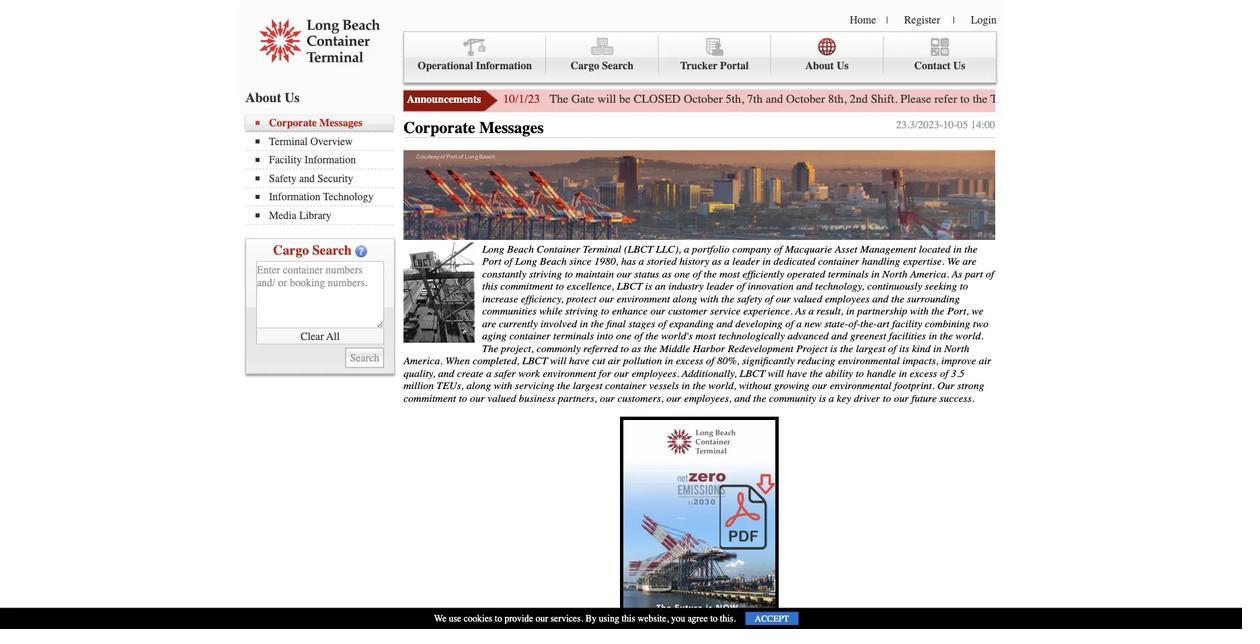 Task type: describe. For each thing, give the bounding box(es) containing it.
0 vertical spatial environment
[[617, 293, 670, 305]]

has
[[621, 255, 636, 268]]

in right result,
[[846, 305, 855, 318]]

1 vertical spatial we
[[434, 614, 447, 624]]

of left "its"
[[888, 343, 897, 355]]

0 vertical spatial america.
[[910, 268, 949, 280]]

of up the service
[[737, 280, 745, 293]]

the left ability
[[810, 367, 823, 380]]

of left '3.5'
[[940, 367, 949, 380]]

by
[[586, 614, 597, 624]]

about us inside menu bar
[[806, 60, 849, 72]]

and right 7th
[[766, 92, 783, 106]]

0 horizontal spatial with
[[494, 380, 512, 392]]

our left "future"
[[894, 392, 909, 405]]

0 horizontal spatial cargo search
[[273, 243, 352, 258]]

combining
[[925, 318, 971, 330]]

a right llc),
[[684, 243, 690, 255]]

the left the port,
[[932, 305, 945, 318]]

communities
[[482, 305, 537, 318]]

experience.
[[744, 305, 793, 318]]

accept button
[[746, 613, 799, 626]]

corporate for corporate messages
[[404, 119, 475, 137]]

1 horizontal spatial container
[[605, 380, 647, 392]]

our right "provide"
[[536, 614, 548, 624]]

you
[[671, 614, 685, 624]]

of right safety at the top of page
[[765, 293, 774, 305]]

website,
[[638, 614, 669, 624]]

the up part at the right top of page
[[965, 243, 978, 255]]

details
[[1206, 92, 1238, 106]]

2 horizontal spatial container
[[818, 255, 860, 268]]

asset
[[835, 243, 858, 255]]

2 vertical spatial information
[[269, 191, 321, 203]]

of left 80%,
[[706, 355, 715, 367]]

the up ability
[[840, 343, 854, 355]]

of-
[[849, 318, 861, 330]]

our right the partners, on the left of page
[[600, 392, 615, 405]]

cut
[[592, 355, 606, 367]]

the inside long beach container terminal (lbct llc), a portfolio company of macquarie asset management located in the port of long beach since 1980, has a storied history as a leader in dedicated container handling expertise. we are constantly striving to maintain our status as one of the most efficiently operated terminals in north america. as part of this commitment to excellence, lbct is an industry leader of innovation and technology, continuously seeking to increase efficiency, protect our environment along with the safety of our valued employees and the surrounding communities while striving to enhance our customer service experience. as a result, in partnership with the port, we are currently involved in the final stages of expanding and developing of a new state-of-the-art facility combining two aging container terminals into one of the world's most technologically advanced and greenest facilities in the world. the project, commonly referred to as the middle harbor redevelopment project is the largest of its kind in north america. when completed, lbct will have cut air pollution in excess of 80%, significantly reducing environmental impacts, improve air quality, and create a safer work environment for our employees. additionally, lbct will have the ability to handle in excess of 3.5 million teus, along with servicing the largest container vessels in the world, without growing our environmental footprint. our strong commitment to our valued business partners, our customers, our employees, and the community is a key driver to our future success.
[[482, 343, 498, 355]]

1 horizontal spatial most
[[720, 268, 740, 280]]

us for contact us link
[[954, 60, 966, 72]]

gate
[[1183, 92, 1203, 106]]

2 | from the left
[[953, 15, 955, 26]]

macquarie
[[785, 243, 832, 255]]

enhance
[[612, 305, 648, 318]]

0 vertical spatial valued
[[794, 293, 823, 305]]

safety
[[737, 293, 762, 305]]

to right seeking in the top right of the page
[[960, 280, 969, 293]]

completed,
[[473, 355, 520, 367]]

operational information
[[418, 60, 532, 72]]

the down portfolio
[[704, 268, 717, 280]]

trucker portal link
[[659, 35, 771, 73]]

continuously
[[868, 280, 923, 293]]

art
[[877, 318, 890, 330]]

contact us link
[[884, 35, 996, 73]]

0 vertical spatial environmental
[[838, 355, 900, 367]]

the right 'servicing'
[[557, 380, 570, 392]]

0 horizontal spatial excess
[[676, 355, 704, 367]]

1 vertical spatial environment
[[543, 367, 596, 380]]

10-
[[943, 119, 958, 131]]

middle
[[660, 343, 690, 355]]

shift.
[[871, 92, 898, 106]]

terminal inside corporate messages terminal overview facility information safety and security information technology media library
[[269, 135, 308, 148]]

2 horizontal spatial will
[[768, 367, 784, 380]]

0 vertical spatial for
[[1130, 92, 1144, 106]]

we
[[972, 305, 984, 318]]

of right stages
[[658, 318, 667, 330]]

0 horizontal spatial long
[[482, 243, 504, 255]]

the left "community"
[[753, 392, 767, 405]]

community
[[769, 392, 816, 405]]

1 air from the left
[[608, 355, 621, 367]]

media
[[269, 209, 297, 222]]

llc),
[[656, 243, 682, 255]]

us for about us link
[[837, 60, 849, 72]]

in right handle
[[899, 367, 907, 380]]

1 vertical spatial along
[[467, 380, 491, 392]]

our right 'cut'
[[614, 367, 629, 380]]

and up harbor at the right
[[717, 318, 733, 330]]

0 horizontal spatial container
[[510, 330, 551, 343]]

clear all button
[[256, 329, 384, 345]]

agree
[[688, 614, 708, 624]]

0 horizontal spatial most
[[696, 330, 716, 343]]

1 horizontal spatial as
[[662, 268, 672, 280]]

1 | from the left
[[887, 15, 888, 26]]

world.
[[956, 330, 984, 343]]

14:00
[[971, 119, 996, 131]]

1 horizontal spatial are
[[963, 255, 977, 268]]

10/1/23
[[503, 92, 540, 106]]

and left create
[[438, 367, 454, 380]]

portfolio
[[692, 243, 730, 255]]

corporate messages terminal overview facility information safety and security information technology media library
[[269, 117, 374, 222]]

corporate for corporate messages terminal overview facility information safety and security information technology media library
[[269, 117, 317, 129]]

our down employees.
[[667, 392, 682, 405]]

0 horizontal spatial about
[[246, 90, 281, 105]]

cargo search inside cargo search link
[[571, 60, 634, 72]]

a right has
[[639, 255, 644, 268]]

of right part at the right top of page
[[986, 268, 994, 280]]

to left protect
[[556, 280, 564, 293]]

to left maintain
[[565, 268, 573, 280]]

final
[[607, 318, 626, 330]]

in right kind
[[934, 343, 942, 355]]

truck
[[991, 92, 1019, 106]]

of down portfolio
[[693, 268, 701, 280]]

corporate messages
[[404, 119, 544, 137]]

to right driver
[[883, 392, 892, 405]]

the left middle
[[644, 343, 657, 355]]

please
[[901, 92, 932, 106]]

facilities
[[889, 330, 926, 343]]

0 horizontal spatial will
[[551, 355, 567, 367]]

project
[[797, 343, 828, 355]]

efficiently
[[743, 268, 785, 280]]

history
[[680, 255, 710, 268]]

and left of-
[[832, 330, 848, 343]]

all
[[326, 330, 340, 343]]

company
[[733, 243, 772, 255]]

2 october from the left
[[787, 92, 826, 106]]

increase
[[482, 293, 518, 305]]

status
[[635, 268, 660, 280]]

technology,
[[815, 280, 865, 293]]

0 horizontal spatial largest
[[573, 380, 603, 392]]

1 horizontal spatial this
[[622, 614, 635, 624]]

0 horizontal spatial striving
[[529, 268, 562, 280]]

0 horizontal spatial commitment
[[404, 392, 456, 405]]

0 horizontal spatial about us
[[246, 90, 300, 105]]

trucker portal
[[680, 60, 749, 72]]

port
[[482, 255, 501, 268]]

to right into
[[621, 343, 629, 355]]

closed
[[634, 92, 681, 106]]

to right refer
[[961, 92, 970, 106]]

and down the dedicated
[[797, 280, 813, 293]]

0 horizontal spatial beach
[[507, 243, 534, 255]]

our down efficiently
[[776, 293, 791, 305]]

efficiency,
[[521, 293, 564, 305]]

2 horizontal spatial lbct
[[740, 367, 766, 380]]

expanding
[[669, 318, 714, 330]]

search inside menu bar
[[602, 60, 634, 72]]

1 horizontal spatial as
[[952, 268, 963, 280]]

in up innovation
[[763, 255, 771, 268]]

0 horizontal spatial as
[[632, 343, 641, 355]]

to left this.
[[711, 614, 718, 624]]

1 gate from the left
[[572, 92, 594, 106]]

our
[[938, 380, 955, 392]]

when
[[445, 355, 470, 367]]

1 horizontal spatial have
[[787, 367, 807, 380]]

1 vertical spatial are
[[482, 318, 496, 330]]

the left the 'world.'
[[940, 330, 953, 343]]

safety
[[269, 172, 297, 185]]

for inside long beach container terminal (lbct llc), a portfolio company of macquarie asset management located in the port of long beach since 1980, has a storied history as a leader in dedicated container handling expertise. we are constantly striving to maintain our status as one of the most efficiently operated terminals in north america. as part of this commitment to excellence, lbct is an industry leader of innovation and technology, continuously seeking to increase efficiency, protect our environment along with the safety of our valued employees and the surrounding communities while striving to enhance our customer service experience. as a result, in partnership with the port, we are currently involved in the final stages of expanding and developing of a new state-of-the-art facility combining two aging container terminals into one of the world's most technologically advanced and greenest facilities in the world. the project, commonly referred to as the middle harbor redevelopment project is the largest of its kind in north america. when completed, lbct will have cut air pollution in excess of 80%, significantly reducing environmental impacts, improve air quality, and create a safer work environment for our employees. additionally, lbct will have the ability to handle in excess of 3.5 million teus, along with servicing the largest container vessels in the world, without growing our environmental footprint. our strong commitment to our valued business partners, our customers, our employees, and the community is a key driver to our future success.
[[599, 367, 612, 380]]

our right protect
[[599, 293, 614, 305]]

safer
[[494, 367, 516, 380]]

create
[[457, 367, 484, 380]]

employees.
[[632, 367, 679, 380]]

1 vertical spatial is
[[831, 343, 838, 355]]

in left into
[[580, 318, 588, 330]]

teus,
[[437, 380, 464, 392]]

facility
[[269, 154, 302, 166]]

login link
[[971, 13, 997, 26]]

0 horizontal spatial us
[[285, 90, 300, 105]]

the up 'facility'
[[892, 293, 905, 305]]

portal
[[720, 60, 749, 72]]

storied
[[647, 255, 677, 268]]

our down create
[[470, 392, 485, 405]]

0 horizontal spatial valued
[[488, 392, 516, 405]]

1 horizontal spatial largest
[[856, 343, 886, 355]]

0 horizontal spatial one
[[616, 330, 632, 343]]

1 horizontal spatial commitment
[[501, 280, 553, 293]]

industry
[[669, 280, 704, 293]]

a left safer
[[486, 367, 492, 380]]

1 vertical spatial environmental
[[830, 380, 892, 392]]

operational
[[418, 60, 473, 72]]

impacts,
[[903, 355, 939, 367]]

1 horizontal spatial north
[[945, 343, 970, 355]]

seeking
[[925, 280, 957, 293]]

7th
[[747, 92, 763, 106]]

in down the management
[[872, 268, 880, 280]]

contact us
[[915, 60, 966, 72]]

media library link
[[256, 209, 394, 222]]

1 vertical spatial information
[[305, 154, 356, 166]]

to right 'cookies'
[[495, 614, 502, 624]]

protect
[[567, 293, 597, 305]]

a left key
[[829, 392, 834, 405]]

the left world's
[[646, 330, 659, 343]]

1 vertical spatial america.
[[404, 355, 443, 367]]

of left new
[[786, 318, 794, 330]]

the left truck on the right of the page
[[973, 92, 988, 106]]

1 horizontal spatial lbct
[[617, 280, 643, 293]]

menu bar containing corporate messages
[[246, 115, 400, 225]]



Task type: vqa. For each thing, say whether or not it's contained in the screenshot.
23.3/2023-
yes



Task type: locate. For each thing, give the bounding box(es) containing it.
provide
[[505, 614, 533, 624]]

refer
[[935, 92, 958, 106]]

0 horizontal spatial america.
[[404, 355, 443, 367]]

as down stages
[[632, 343, 641, 355]]

beach
[[507, 243, 534, 255], [540, 255, 567, 268]]

facility
[[893, 318, 922, 330]]

1 vertical spatial most
[[696, 330, 716, 343]]

two
[[973, 318, 989, 330]]

corporate messages link
[[256, 117, 394, 129]]

and up the art
[[873, 293, 889, 305]]

1 vertical spatial commitment
[[404, 392, 456, 405]]

1 horizontal spatial along
[[673, 293, 698, 305]]

america.
[[910, 268, 949, 280], [404, 355, 443, 367]]

we
[[948, 255, 960, 268], [434, 614, 447, 624]]

while
[[539, 305, 563, 318]]

2 vertical spatial is
[[819, 392, 826, 405]]

1 vertical spatial menu bar
[[246, 115, 400, 225]]

1 horizontal spatial about us
[[806, 60, 849, 72]]

1 horizontal spatial terminals
[[828, 268, 869, 280]]

0 vertical spatial most
[[720, 268, 740, 280]]

safety and security link
[[256, 172, 394, 185]]

1 vertical spatial terminals
[[554, 330, 594, 343]]

work
[[519, 367, 540, 380]]

1 horizontal spatial we
[[948, 255, 960, 268]]

1 horizontal spatial the
[[550, 92, 569, 106]]

most down portfolio
[[720, 268, 740, 280]]

f
[[1241, 92, 1243, 106]]

2 air from the left
[[979, 355, 992, 367]]

register
[[905, 13, 940, 26]]

maintain
[[576, 268, 614, 280]]

air right 'cut'
[[608, 355, 621, 367]]

an
[[655, 280, 666, 293]]

partners,
[[558, 392, 597, 405]]

information up media
[[269, 191, 321, 203]]

about us link
[[771, 35, 884, 73]]

long beach container terminal (lbct llc), a portfolio company of macquarie asset management located in the port of long beach since 1980, has a storied history as a leader in dedicated container handling expertise. we are constantly striving to maintain our status as one of the most efficiently operated terminals in north america. as part of this commitment to excellence, lbct is an industry leader of innovation and technology, continuously seeking to increase efficiency, protect our environment along with the safety of our valued employees and the surrounding communities while striving to enhance our customer service experience. as a result, in partnership with the port, we are currently involved in the final stages of expanding and developing of a new state-of-the-art facility combining two aging container terminals into one of the world's most technologically advanced and greenest facilities in the world. the project, commonly referred to as the middle harbor redevelopment project is the largest of its kind in north america. when completed, lbct will have cut air pollution in excess of 80%, significantly reducing environmental impacts, improve air quality, and create a safer work environment for our employees. additionally, lbct will have the ability to handle in excess of 3.5 million teus, along with servicing the largest container vessels in the world, without growing our environmental footprint. our strong commitment to our valued business partners, our customers, our employees, and the community is a key driver to our future success.
[[404, 243, 994, 405]]

customer
[[668, 305, 708, 318]]

our down an
[[651, 305, 666, 318]]

search
[[602, 60, 634, 72], [312, 243, 352, 258]]

is left an
[[645, 280, 653, 293]]

0 vertical spatial we
[[948, 255, 960, 268]]

2 gate from the left
[[1022, 92, 1045, 106]]

operational information link
[[404, 35, 546, 73]]

clear all
[[301, 330, 340, 343]]

0 vertical spatial one
[[675, 268, 690, 280]]

our down reducing
[[812, 380, 827, 392]]

us inside contact us link
[[954, 60, 966, 72]]

1 vertical spatial valued
[[488, 392, 516, 405]]

1 vertical spatial search
[[312, 243, 352, 258]]

along up 'expanding'
[[673, 293, 698, 305]]

long right port
[[515, 255, 537, 268]]

as
[[952, 268, 963, 280], [796, 305, 806, 318]]

corporate
[[269, 117, 317, 129], [404, 119, 475, 137]]

0 horizontal spatial north
[[883, 268, 908, 280]]

cookies
[[464, 614, 493, 624]]

harbor
[[693, 343, 725, 355]]

largest down the-
[[856, 343, 886, 355]]

lbct up enhance
[[617, 280, 643, 293]]

about inside menu bar
[[806, 60, 834, 72]]

is right project
[[831, 343, 838, 355]]

will down redevelopment at bottom
[[768, 367, 784, 380]]

commonly
[[537, 343, 581, 355]]

us up 8th,
[[837, 60, 849, 72]]

october left 5th,
[[684, 92, 723, 106]]

0 vertical spatial the
[[550, 92, 569, 106]]

services.
[[551, 614, 583, 624]]

menu bar
[[404, 31, 997, 83], [246, 115, 400, 225]]

striving down excellence,
[[565, 305, 598, 318]]

0 vertical spatial along
[[673, 293, 698, 305]]

corporate inside corporate messages terminal overview facility information safety and security information technology media library
[[269, 117, 317, 129]]

this
[[482, 280, 498, 293], [622, 614, 635, 624]]

1 vertical spatial the
[[482, 343, 498, 355]]

environment up the partners, on the left of page
[[543, 367, 596, 380]]

stages
[[629, 318, 656, 330]]

reducing
[[798, 355, 836, 367]]

2 vertical spatial container
[[605, 380, 647, 392]]

environment up stages
[[617, 293, 670, 305]]

in right located
[[954, 243, 962, 255]]

0 vertical spatial cargo
[[571, 60, 600, 72]]

in up vessels
[[665, 355, 673, 367]]

surrounding
[[907, 293, 960, 305]]

1 horizontal spatial |
[[953, 15, 955, 26]]

state-
[[825, 318, 849, 330]]

leader up the service
[[707, 280, 734, 293]]

hours
[[1048, 92, 1078, 106]]

1 october from the left
[[684, 92, 723, 106]]

developing
[[736, 318, 783, 330]]

air right improve
[[979, 355, 992, 367]]

0 horizontal spatial have
[[569, 355, 590, 367]]

beach left the since
[[540, 255, 567, 268]]

to down create
[[459, 392, 467, 405]]

to right ability
[[856, 367, 864, 380]]

excess up "future"
[[910, 367, 938, 380]]

located
[[919, 243, 951, 255]]

october
[[684, 92, 723, 106], [787, 92, 826, 106]]

air
[[608, 355, 621, 367], [979, 355, 992, 367]]

future
[[912, 392, 937, 405]]

1980,
[[594, 255, 619, 268]]

one right an
[[675, 268, 690, 280]]

8th,
[[829, 92, 847, 106]]

gate
[[572, 92, 594, 106], [1022, 92, 1045, 106]]

0 horizontal spatial terminal
[[269, 135, 308, 148]]

world,
[[709, 380, 737, 392]]

october left 8th,
[[787, 92, 826, 106]]

our left status
[[617, 268, 632, 280]]

1 horizontal spatial terminal
[[583, 243, 622, 255]]

we use cookies to provide our services. by using this website, you agree to this.
[[434, 614, 736, 624]]

5th,
[[726, 92, 744, 106]]

as right status
[[662, 268, 672, 280]]

management
[[860, 243, 917, 255]]

clear
[[301, 330, 324, 343]]

currently
[[499, 318, 538, 330]]

Enter container numbers and/ or booking numbers.  text field
[[256, 261, 384, 329]]

1 horizontal spatial environment
[[617, 293, 670, 305]]

menu bar containing operational information
[[404, 31, 997, 83]]

announcements
[[407, 93, 481, 106]]

is left key
[[819, 392, 826, 405]]

1 vertical spatial as
[[796, 305, 806, 318]]

in right vessels
[[682, 380, 690, 392]]

messages for corporate messages terminal overview facility information safety and security information technology media library
[[320, 117, 363, 129]]

us inside about us link
[[837, 60, 849, 72]]

0 horizontal spatial search
[[312, 243, 352, 258]]

terminal inside long beach container terminal (lbct llc), a portfolio company of macquarie asset management located in the port of long beach since 1980, has a storied history as a leader in dedicated container handling expertise. we are constantly striving to maintain our status as one of the most efficiently operated terminals in north america. as part of this commitment to excellence, lbct is an industry leader of innovation and technology, continuously seeking to increase efficiency, protect our environment along with the safety of our valued employees and the surrounding communities while striving to enhance our customer service experience. as a result, in partnership with the port, we are currently involved in the final stages of expanding and developing of a new state-of-the-art facility combining two aging container terminals into one of the world's most technologically advanced and greenest facilities in the world. the project, commonly referred to as the middle harbor redevelopment project is the largest of its kind in north america. when completed, lbct will have cut air pollution in excess of 80%, significantly reducing environmental impacts, improve air quality, and create a safer work environment for our employees. additionally, lbct will have the ability to handle in excess of 3.5 million teus, along with servicing the largest container vessels in the world, without growing our environmental footprint. our strong commitment to our valued business partners, our customers, our employees, and the community is a key driver to our future success.
[[583, 243, 622, 255]]

0 horizontal spatial cargo
[[273, 243, 309, 258]]

result,
[[817, 305, 844, 318]]

terminals left into
[[554, 330, 594, 343]]

a left company
[[725, 255, 730, 268]]

1 horizontal spatial america.
[[910, 268, 949, 280]]

a left new
[[797, 318, 802, 330]]

corporate down "announcements"
[[404, 119, 475, 137]]

contact
[[915, 60, 951, 72]]

our
[[617, 268, 632, 280], [599, 293, 614, 305], [776, 293, 791, 305], [651, 305, 666, 318], [614, 367, 629, 380], [812, 380, 827, 392], [470, 392, 485, 405], [600, 392, 615, 405], [667, 392, 682, 405], [894, 392, 909, 405], [536, 614, 548, 624]]

we left "use"
[[434, 614, 447, 624]]

1 horizontal spatial cargo
[[571, 60, 600, 72]]

2 horizontal spatial with
[[910, 305, 929, 318]]

1 horizontal spatial striving
[[565, 305, 598, 318]]

america. up million
[[404, 355, 443, 367]]

innovation
[[748, 280, 794, 293]]

1 horizontal spatial will
[[597, 92, 616, 106]]

0 vertical spatial cargo search
[[571, 60, 634, 72]]

information up 10/1/23
[[476, 60, 532, 72]]

one right into
[[616, 330, 632, 343]]

1 horizontal spatial one
[[675, 268, 690, 280]]

the left world,
[[693, 380, 706, 392]]

1 vertical spatial leader
[[707, 280, 734, 293]]

0 vertical spatial striving
[[529, 268, 562, 280]]

about us up 8th,
[[806, 60, 849, 72]]

| right home
[[887, 15, 888, 26]]

1 horizontal spatial excess
[[910, 367, 938, 380]]

information technology link
[[256, 191, 394, 203]]

0 horizontal spatial terminals
[[554, 330, 594, 343]]

its
[[899, 343, 910, 355]]

0 vertical spatial commitment
[[501, 280, 553, 293]]

technologically
[[719, 330, 785, 343]]

the left 'final'
[[591, 318, 604, 330]]

the left safety at the top of page
[[722, 293, 735, 305]]

library
[[299, 209, 332, 222]]

are
[[963, 255, 977, 268], [482, 318, 496, 330]]

0 vertical spatial are
[[963, 255, 977, 268]]

excellence,
[[567, 280, 614, 293]]

with up 'expanding'
[[700, 293, 719, 305]]

web
[[1081, 92, 1101, 106]]

leader up innovation
[[733, 255, 760, 268]]

0 vertical spatial terminals
[[828, 268, 869, 280]]

messages inside corporate messages terminal overview facility information safety and security information technology media library
[[320, 117, 363, 129]]

and right employees,
[[735, 392, 751, 405]]

long
[[482, 243, 504, 255], [515, 255, 537, 268]]

without
[[739, 380, 772, 392]]

a
[[684, 243, 690, 255], [639, 255, 644, 268], [725, 255, 730, 268], [809, 305, 814, 318], [797, 318, 802, 330], [486, 367, 492, 380], [829, 392, 834, 405]]

page
[[1104, 92, 1127, 106]]

0 horizontal spatial air
[[608, 355, 621, 367]]

0 vertical spatial about us
[[806, 60, 849, 72]]

using
[[599, 614, 620, 624]]

corporate up terminal overview link
[[269, 117, 317, 129]]

terminal up facility
[[269, 135, 308, 148]]

additionally,
[[682, 367, 737, 380]]

0 horizontal spatial messages
[[320, 117, 363, 129]]

cargo search down library
[[273, 243, 352, 258]]

1 horizontal spatial us
[[837, 60, 849, 72]]

a left result,
[[809, 305, 814, 318]]

0 vertical spatial north
[[883, 268, 908, 280]]

america. up surrounding
[[910, 268, 949, 280]]

with up 'facilities'
[[910, 305, 929, 318]]

accept
[[755, 614, 789, 624]]

container down pollution
[[605, 380, 647, 392]]

lbct up 'servicing'
[[522, 355, 548, 367]]

| left login at the right
[[953, 15, 955, 26]]

the-
[[861, 318, 877, 330]]

customers,
[[618, 392, 664, 405]]

with
[[700, 293, 719, 305], [910, 305, 929, 318], [494, 380, 512, 392]]

1 horizontal spatial valued
[[794, 293, 823, 305]]

1 vertical spatial about
[[246, 90, 281, 105]]

0 vertical spatial leader
[[733, 255, 760, 268]]

commitment up communities
[[501, 280, 553, 293]]

have up "community"
[[787, 367, 807, 380]]

world's
[[661, 330, 693, 343]]

the right 10/1/23
[[550, 92, 569, 106]]

for
[[1130, 92, 1144, 106], [599, 367, 612, 380]]

0 vertical spatial menu bar
[[404, 31, 997, 83]]

1 vertical spatial for
[[599, 367, 612, 380]]

1 horizontal spatial corporate
[[404, 119, 475, 137]]

0 horizontal spatial as
[[796, 305, 806, 318]]

1 vertical spatial striving
[[565, 305, 598, 318]]

of right company
[[774, 243, 783, 255]]

1 horizontal spatial air
[[979, 355, 992, 367]]

largest
[[856, 343, 886, 355], [573, 380, 603, 392]]

and
[[766, 92, 783, 106], [299, 172, 315, 185], [797, 280, 813, 293], [873, 293, 889, 305], [717, 318, 733, 330], [832, 330, 848, 343], [438, 367, 454, 380], [735, 392, 751, 405]]

of right port
[[504, 255, 513, 268]]

as
[[712, 255, 722, 268], [662, 268, 672, 280], [632, 343, 641, 355]]

1 vertical spatial about us
[[246, 90, 300, 105]]

for down referred on the bottom of page
[[599, 367, 612, 380]]

0 horizontal spatial corporate
[[269, 117, 317, 129]]

0 horizontal spatial is
[[645, 280, 653, 293]]

partnership
[[858, 305, 908, 318]]

0 vertical spatial as
[[952, 268, 963, 280]]

0 horizontal spatial we
[[434, 614, 447, 624]]

advanced
[[788, 330, 829, 343]]

key
[[837, 392, 851, 405]]

0 vertical spatial largest
[[856, 343, 886, 355]]

excess down world's
[[676, 355, 704, 367]]

1 vertical spatial cargo
[[273, 243, 309, 258]]

0 vertical spatial information
[[476, 60, 532, 72]]

operated
[[787, 268, 826, 280]]

this inside long beach container terminal (lbct llc), a portfolio company of macquarie asset management located in the port of long beach since 1980, has a storied history as a leader in dedicated container handling expertise. we are constantly striving to maintain our status as one of the most efficiently operated terminals in north america. as part of this commitment to excellence, lbct is an industry leader of innovation and technology, continuously seeking to increase efficiency, protect our environment along with the safety of our valued employees and the surrounding communities while striving to enhance our customer service experience. as a result, in partnership with the port, we are currently involved in the final stages of expanding and developing of a new state-of-the-art facility combining two aging container terminals into one of the world's most technologically advanced and greenest facilities in the world. the project, commonly referred to as the middle harbor redevelopment project is the largest of its kind in north america. when completed, lbct will have cut air pollution in excess of 80%, significantly reducing environmental impacts, improve air quality, and create a safer work environment for our employees. additionally, lbct will have the ability to handle in excess of 3.5 million teus, along with servicing the largest container vessels in the world, without growing our environmental footprint. our strong commitment to our valued business partners, our customers, our employees, and the community is a key driver to our future success.
[[482, 280, 498, 293]]

have left 'cut'
[[569, 355, 590, 367]]

0 vertical spatial this
[[482, 280, 498, 293]]

lbct down redevelopment at bottom
[[740, 367, 766, 380]]

further
[[1147, 92, 1180, 106]]

trucker portal menu item
[[659, 35, 771, 73]]

about us up the 'corporate messages' link
[[246, 90, 300, 105]]

0 horizontal spatial lbct
[[522, 355, 548, 367]]

1 horizontal spatial menu bar
[[404, 31, 997, 83]]

0 vertical spatial terminal
[[269, 135, 308, 148]]

23.3/2023-
[[896, 119, 943, 131]]

1 horizontal spatial beach
[[540, 255, 567, 268]]

beach up the constantly
[[507, 243, 534, 255]]

1 horizontal spatial search
[[602, 60, 634, 72]]

0 horizontal spatial menu bar
[[246, 115, 400, 225]]

redevelopment
[[728, 343, 794, 355]]

in right 'facilities'
[[929, 330, 937, 343]]

largest down 'cut'
[[573, 380, 603, 392]]

1 horizontal spatial long
[[515, 255, 537, 268]]

of up pollution
[[635, 330, 643, 343]]

are down increase
[[482, 318, 496, 330]]

about up 8th,
[[806, 60, 834, 72]]

2nd
[[850, 92, 868, 106]]

messages
[[320, 117, 363, 129], [479, 119, 544, 137]]

1 horizontal spatial with
[[700, 293, 719, 305]]

technology
[[323, 191, 374, 203]]

we inside long beach container terminal (lbct llc), a portfolio company of macquarie asset management located in the port of long beach since 1980, has a storied history as a leader in dedicated container handling expertise. we are constantly striving to maintain our status as one of the most efficiently operated terminals in north america. as part of this commitment to excellence, lbct is an industry leader of innovation and technology, continuously seeking to increase efficiency, protect our environment along with the safety of our valued employees and the surrounding communities while striving to enhance our customer service experience. as a result, in partnership with the port, we are currently involved in the final stages of expanding and developing of a new state-of-the-art facility combining two aging container terminals into one of the world's most technologically advanced and greenest facilities in the world. the project, commonly referred to as the middle harbor redevelopment project is the largest of its kind in north america. when completed, lbct will have cut air pollution in excess of 80%, significantly reducing environmental impacts, improve air quality, and create a safer work environment for our employees. additionally, lbct will have the ability to handle in excess of 3.5 million teus, along with servicing the largest container vessels in the world, without growing our environmental footprint. our strong commitment to our valued business partners, our customers, our employees, and the community is a key driver to our future success.
[[948, 255, 960, 268]]

0 horizontal spatial gate
[[572, 92, 594, 106]]

security
[[318, 172, 353, 185]]

and inside corporate messages terminal overview facility information safety and security information technology media library
[[299, 172, 315, 185]]

2 horizontal spatial as
[[712, 255, 722, 268]]

use
[[449, 614, 462, 624]]

valued down operated
[[794, 293, 823, 305]]

None submit
[[345, 348, 384, 368]]

along
[[673, 293, 698, 305], [467, 380, 491, 392]]

trucker
[[680, 60, 718, 72]]

1 vertical spatial one
[[616, 330, 632, 343]]

as right history
[[712, 255, 722, 268]]

kind
[[912, 343, 931, 355]]

will right work
[[551, 355, 567, 367]]

1 vertical spatial terminal
[[583, 243, 622, 255]]

to left enhance
[[601, 305, 609, 318]]

messages for corporate messages
[[479, 119, 544, 137]]



